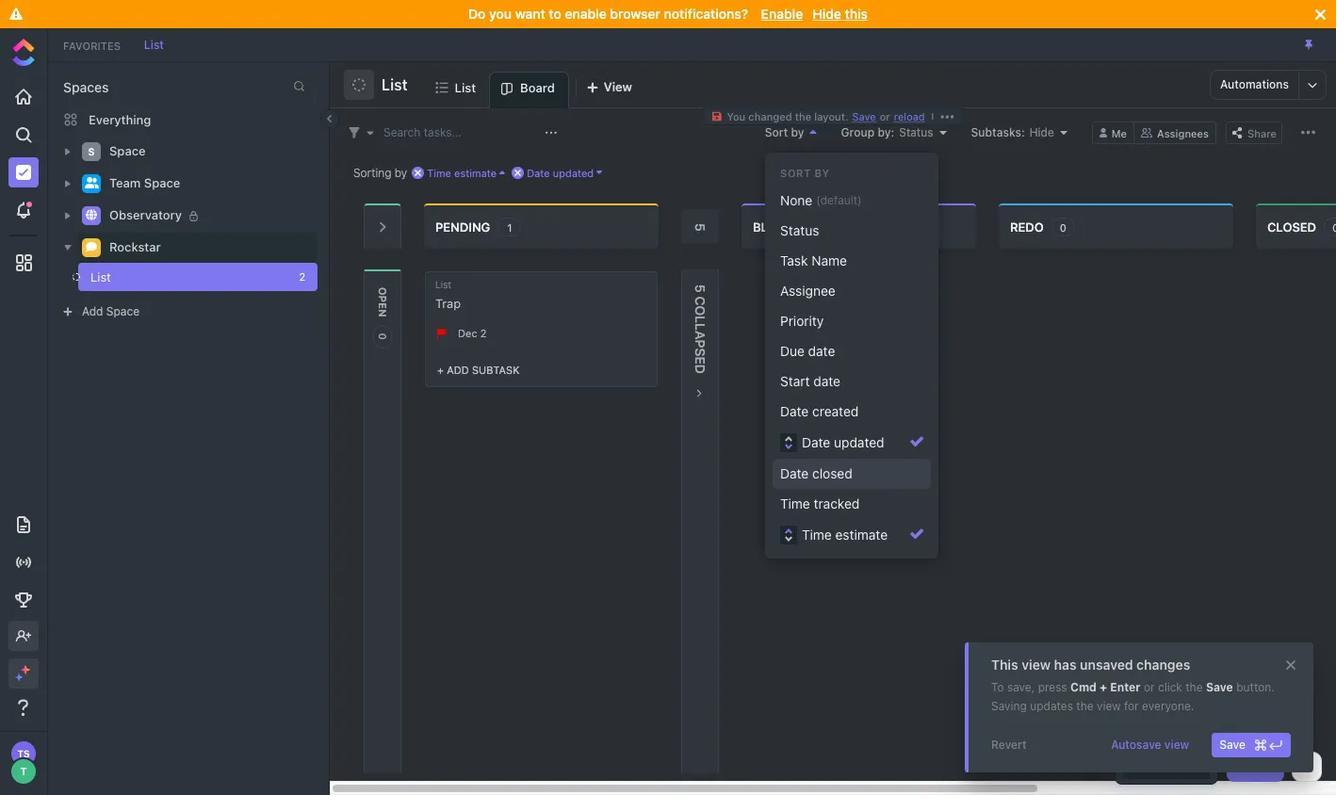 Task type: vqa. For each thing, say whether or not it's contained in the screenshot.
List (626)
no



Task type: describe. For each thing, give the bounding box(es) containing it.
2 vertical spatial list link
[[73, 263, 286, 291]]

sort for sort by
[[780, 167, 811, 179]]

time estimate inside time estimate button
[[802, 527, 888, 543]]

date closed
[[780, 465, 852, 481]]

updated inside button
[[834, 434, 884, 450]]

0 vertical spatial p
[[377, 296, 389, 303]]

time inside time estimate button
[[802, 527, 832, 543]]

save,
[[1007, 680, 1035, 694]]

browser
[[610, 6, 661, 22]]

time tracked
[[780, 496, 860, 512]]

0 for redo
[[1060, 221, 1067, 233]]

has
[[1054, 657, 1077, 673]]

by
[[815, 167, 830, 179]]

or inside this view has unsaved changes to save, press cmd + enter or click the save button. saving updates the view for everyone.
[[1144, 680, 1155, 694]]

n
[[377, 309, 389, 317]]

trap
[[435, 296, 461, 311]]

autosave
[[1111, 738, 1161, 752]]

team
[[109, 175, 141, 191]]

(default)
[[816, 193, 862, 207]]

enter
[[1110, 680, 1141, 694]]

autosave view button
[[1104, 733, 1197, 758]]

sort by button
[[765, 125, 817, 139]]

assignee button
[[773, 276, 931, 306]]

observatory link
[[109, 201, 305, 231]]

0 vertical spatial updated
[[553, 166, 594, 179]]

none (default)
[[780, 192, 862, 208]]

board
[[520, 80, 555, 95]]

me
[[1112, 127, 1127, 139]]

due
[[780, 343, 805, 359]]

you
[[727, 110, 746, 122]]

0 horizontal spatial e
[[377, 303, 389, 309]]

this
[[991, 657, 1018, 673]]

automations button
[[1211, 71, 1298, 99]]

spaces
[[63, 79, 109, 95]]

task name
[[780, 252, 847, 268]]

save button
[[1212, 733, 1291, 758]]

sort by
[[765, 125, 804, 139]]

enable
[[761, 6, 803, 22]]

s
[[693, 348, 709, 357]]

1 vertical spatial the
[[1186, 680, 1203, 694]]

date updated inside button
[[802, 434, 884, 450]]

do you want to enable browser notifications? enable hide this
[[468, 6, 868, 22]]

date down board link on the left top
[[527, 166, 550, 179]]

blocked
[[753, 219, 810, 234]]

5 for 5 c o l l a p s e d
[[693, 285, 709, 293]]

updates
[[1030, 699, 1073, 713]]

sorting by
[[353, 165, 407, 179]]

1 vertical spatial add
[[447, 363, 469, 376]]

due date
[[780, 343, 835, 359]]

0 vertical spatial or
[[880, 110, 890, 122]]

list down comment icon
[[90, 269, 111, 285]]

list right favorites
[[144, 37, 164, 51]]

date up date closed
[[802, 434, 830, 450]]

space for add space
[[106, 304, 139, 318]]

add space
[[82, 304, 139, 318]]

unsaved
[[1080, 657, 1133, 673]]

date updated button
[[773, 427, 931, 459]]

subtask
[[472, 363, 520, 376]]

rockstar
[[109, 240, 161, 255]]

comment image
[[86, 242, 97, 253]]

cmd
[[1070, 680, 1097, 694]]

everything link
[[48, 105, 329, 135]]

o p e n
[[377, 287, 389, 317]]

to
[[991, 680, 1004, 694]]

due date button
[[773, 336, 931, 367]]

reload
[[894, 110, 925, 122]]

0 for blocked
[[826, 221, 833, 233]]

save inside button
[[1219, 738, 1246, 752]]

list inside list trap
[[435, 279, 451, 290]]

time tracked button
[[773, 489, 931, 519]]

none
[[780, 192, 812, 208]]

view for this
[[1022, 657, 1051, 673]]

by for sort by
[[791, 125, 804, 139]]

1 vertical spatial view
[[1097, 699, 1121, 713]]

changes
[[1137, 657, 1190, 673]]

press
[[1038, 680, 1067, 694]]

to
[[549, 6, 561, 22]]

1 vertical spatial list link
[[455, 72, 483, 107]]

date for due date
[[808, 343, 835, 359]]

priority
[[780, 313, 824, 329]]

0 horizontal spatial the
[[795, 110, 811, 122]]

team space link
[[109, 169, 305, 199]]

saving
[[991, 699, 1027, 713]]

want
[[515, 6, 545, 22]]

0 vertical spatial list link
[[135, 37, 173, 51]]

revert
[[991, 738, 1027, 752]]

task for task name
[[780, 252, 808, 268]]

space for team space
[[144, 175, 180, 191]]

1 vertical spatial e
[[693, 357, 709, 365]]

board link
[[520, 73, 562, 107]]

2
[[299, 270, 305, 283]]

click
[[1158, 680, 1182, 694]]

space link
[[109, 137, 305, 167]]

0 vertical spatial space
[[109, 143, 146, 158]]

0 vertical spatial add
[[82, 304, 103, 318]]

0 horizontal spatial estimate
[[454, 166, 497, 179]]

you
[[489, 6, 512, 22]]

task for task
[[1252, 759, 1277, 774]]

everyone.
[[1142, 699, 1194, 713]]

automations
[[1220, 77, 1289, 91]]

layout.
[[814, 110, 848, 122]]

sorting
[[353, 165, 392, 179]]

0 vertical spatial time
[[427, 166, 451, 179]]

status
[[780, 222, 819, 238]]

o
[[377, 287, 389, 296]]

autosave view
[[1111, 738, 1189, 752]]



Task type: locate. For each thing, give the bounding box(es) containing it.
date created
[[780, 403, 859, 419]]

updated down board link on the left top
[[553, 166, 594, 179]]

by down you changed the layout.
[[791, 125, 804, 139]]

list trap
[[435, 279, 461, 311]]

list link up search tasks... 'text field'
[[455, 72, 483, 107]]

1 horizontal spatial add
[[447, 363, 469, 376]]

view
[[1022, 657, 1051, 673], [1097, 699, 1121, 713], [1164, 738, 1189, 752]]

1 vertical spatial closed
[[812, 465, 852, 481]]

list up trap
[[435, 279, 451, 290]]

1 horizontal spatial time estimate
[[802, 527, 888, 543]]

1 horizontal spatial task
[[1252, 759, 1277, 774]]

date for start date
[[813, 373, 841, 389]]

0 vertical spatial estimate
[[454, 166, 497, 179]]

the down cmd
[[1076, 699, 1094, 713]]

or reload
[[880, 110, 925, 122]]

date updated down date created button
[[802, 434, 884, 450]]

date
[[808, 343, 835, 359], [813, 373, 841, 389]]

pending
[[435, 219, 490, 234]]

0 vertical spatial the
[[795, 110, 811, 122]]

everything
[[89, 112, 151, 127]]

p up "d"
[[693, 340, 709, 348]]

you changed the layout.
[[727, 110, 848, 122]]

1 horizontal spatial or
[[1144, 680, 1155, 694]]

time estimate button
[[773, 519, 931, 551]]

time down tasks... at left
[[427, 166, 451, 179]]

0 down none (default)
[[826, 221, 833, 233]]

by for sorting by
[[395, 165, 407, 179]]

date inside button
[[813, 373, 841, 389]]

d
[[693, 365, 709, 374]]

view up save,
[[1022, 657, 1051, 673]]

0 horizontal spatial updated
[[553, 166, 594, 179]]

0 vertical spatial date updated
[[527, 166, 594, 179]]

save left button.
[[1206, 680, 1233, 694]]

list button
[[374, 64, 408, 106]]

updated
[[553, 166, 594, 179], [834, 434, 884, 450]]

1 horizontal spatial by
[[791, 125, 804, 139]]

c
[[693, 296, 709, 306]]

1 vertical spatial +
[[1100, 680, 1107, 694]]

name
[[812, 252, 847, 268]]

task down save button
[[1252, 759, 1277, 774]]

the
[[795, 110, 811, 122], [1186, 680, 1203, 694], [1076, 699, 1094, 713]]

2 l from the top
[[693, 323, 709, 331]]

0 horizontal spatial 0
[[377, 333, 389, 340]]

1 horizontal spatial e
[[693, 357, 709, 365]]

tasks...
[[424, 125, 462, 139]]

date down start
[[780, 403, 809, 419]]

this view has unsaved changes to save, press cmd + enter or click the save button. saving updates the view for everyone.
[[991, 657, 1275, 713]]

list link right favorites
[[135, 37, 173, 51]]

1 horizontal spatial date updated
[[802, 434, 884, 450]]

team space
[[109, 175, 180, 191]]

or left click
[[1144, 680, 1155, 694]]

revert button
[[984, 733, 1034, 758]]

add down comment icon
[[82, 304, 103, 318]]

date inside 'button'
[[808, 343, 835, 359]]

1 horizontal spatial view
[[1097, 699, 1121, 713]]

1 horizontal spatial +
[[1100, 680, 1107, 694]]

1 horizontal spatial estimate
[[835, 527, 888, 543]]

created
[[812, 403, 859, 419]]

sort for sort by
[[765, 125, 788, 139]]

date updated down board link on the left top
[[527, 166, 594, 179]]

0 vertical spatial task
[[780, 252, 808, 268]]

1 vertical spatial sort
[[780, 167, 811, 179]]

0 for o p e n
[[377, 333, 389, 340]]

date up date created
[[813, 373, 841, 389]]

0 horizontal spatial by
[[395, 165, 407, 179]]

0 vertical spatial 5
[[693, 223, 709, 232]]

0 vertical spatial time estimate
[[427, 166, 497, 179]]

1 vertical spatial date updated
[[802, 434, 884, 450]]

0 horizontal spatial add
[[82, 304, 103, 318]]

search tasks...
[[383, 125, 462, 139]]

or left reload on the right top of the page
[[880, 110, 890, 122]]

p up n
[[377, 296, 389, 303]]

0 vertical spatial +
[[437, 363, 444, 376]]

estimate inside button
[[835, 527, 888, 543]]

tracked
[[814, 496, 860, 512]]

5 for 5
[[693, 223, 709, 232]]

save down button.
[[1219, 738, 1246, 752]]

status button
[[773, 216, 931, 246]]

0 right redo
[[1060, 221, 1067, 233]]

user group image
[[84, 177, 98, 189]]

time inside time tracked button
[[780, 496, 810, 512]]

changed
[[748, 110, 792, 122]]

0 vertical spatial date
[[808, 343, 835, 359]]

l
[[693, 316, 709, 323], [693, 323, 709, 331]]

task
[[780, 252, 808, 268], [1252, 759, 1277, 774]]

0 horizontal spatial view
[[1022, 657, 1051, 673]]

1 horizontal spatial the
[[1076, 699, 1094, 713]]

notifications?
[[664, 6, 748, 22]]

2 vertical spatial space
[[106, 304, 139, 318]]

1 vertical spatial updated
[[834, 434, 884, 450]]

1 horizontal spatial 0
[[826, 221, 833, 233]]

1 vertical spatial space
[[144, 175, 180, 191]]

button.
[[1236, 680, 1275, 694]]

1 vertical spatial date
[[813, 373, 841, 389]]

0 horizontal spatial closed
[[812, 465, 852, 481]]

by
[[791, 125, 804, 139], [395, 165, 407, 179]]

estimate down search tasks... 'text field'
[[454, 166, 497, 179]]

sort
[[765, 125, 788, 139], [780, 167, 811, 179]]

0 vertical spatial by
[[791, 125, 804, 139]]

the right click
[[1186, 680, 1203, 694]]

by right sorting
[[395, 165, 407, 179]]

1 horizontal spatial updated
[[834, 434, 884, 450]]

l down o
[[693, 323, 709, 331]]

l up a
[[693, 316, 709, 323]]

updated down date created button
[[834, 434, 884, 450]]

2 horizontal spatial 0
[[1060, 221, 1067, 233]]

space down rockstar
[[106, 304, 139, 318]]

globe image
[[86, 210, 97, 221]]

search
[[383, 125, 421, 139]]

0 vertical spatial closed
[[1267, 219, 1316, 234]]

assignee
[[780, 283, 836, 299]]

view for autosave
[[1164, 738, 1189, 752]]

time estimate down time tracked button
[[802, 527, 888, 543]]

1 vertical spatial 5
[[693, 285, 709, 293]]

2 vertical spatial view
[[1164, 738, 1189, 752]]

rockstar link
[[109, 233, 305, 263]]

list link down rockstar
[[73, 263, 286, 291]]

save inside this view has unsaved changes to save, press cmd + enter or click the save button. saving updates the view for everyone.
[[1206, 680, 1233, 694]]

assignees
[[1157, 127, 1209, 139]]

space inside 'link'
[[144, 175, 180, 191]]

share
[[1248, 127, 1277, 139]]

space up team
[[109, 143, 146, 158]]

enable
[[565, 6, 607, 22]]

date created button
[[773, 397, 931, 427]]

1 l from the top
[[693, 316, 709, 323]]

start date
[[780, 373, 841, 389]]

task name button
[[773, 246, 931, 276]]

time
[[427, 166, 451, 179], [780, 496, 810, 512], [802, 527, 832, 543]]

o
[[693, 306, 709, 316]]

+ left subtask
[[437, 363, 444, 376]]

the up sort by dropdown button on the top right of the page
[[795, 110, 811, 122]]

date updated
[[527, 166, 594, 179], [802, 434, 884, 450]]

1 vertical spatial save
[[1219, 738, 1246, 752]]

1 vertical spatial p
[[693, 340, 709, 348]]

0
[[826, 221, 833, 233], [1060, 221, 1067, 233], [377, 333, 389, 340]]

me button
[[1092, 121, 1135, 144]]

2 vertical spatial time
[[802, 527, 832, 543]]

0 down n
[[377, 333, 389, 340]]

spaces link
[[48, 79, 109, 95]]

estimate down time tracked button
[[835, 527, 888, 543]]

task down status
[[780, 252, 808, 268]]

1 vertical spatial estimate
[[835, 527, 888, 543]]

e down o
[[377, 303, 389, 309]]

task inside task name button
[[780, 252, 808, 268]]

estimate
[[454, 166, 497, 179], [835, 527, 888, 543]]

1 horizontal spatial closed
[[1267, 219, 1316, 234]]

+ add subtask
[[437, 363, 520, 376]]

date up the time tracked
[[780, 465, 809, 481]]

start date button
[[773, 367, 931, 397]]

start
[[780, 373, 810, 389]]

2 horizontal spatial view
[[1164, 738, 1189, 752]]

1 vertical spatial or
[[1144, 680, 1155, 694]]

date right due
[[808, 343, 835, 359]]

1 5 from the top
[[693, 223, 709, 232]]

sort down changed at top right
[[765, 125, 788, 139]]

2 horizontal spatial the
[[1186, 680, 1203, 694]]

Search tasks... text field
[[383, 119, 540, 146]]

2 5 from the top
[[693, 285, 709, 293]]

1 horizontal spatial p
[[693, 340, 709, 348]]

0 vertical spatial view
[[1022, 657, 1051, 673]]

0 horizontal spatial +
[[437, 363, 444, 376]]

0 horizontal spatial or
[[880, 110, 890, 122]]

list up search
[[382, 76, 408, 93]]

view down everyone.
[[1164, 738, 1189, 752]]

1 vertical spatial by
[[395, 165, 407, 179]]

1 vertical spatial time estimate
[[802, 527, 888, 543]]

1 vertical spatial time
[[780, 496, 810, 512]]

date closed button
[[773, 459, 931, 489]]

share button
[[1226, 121, 1282, 144]]

+ right cmd
[[1100, 680, 1107, 694]]

0 vertical spatial save
[[1206, 680, 1233, 694]]

view inside autosave view button
[[1164, 738, 1189, 752]]

e down a
[[693, 357, 709, 365]]

view left for
[[1097, 699, 1121, 713]]

2 vertical spatial the
[[1076, 699, 1094, 713]]

redo
[[1010, 219, 1044, 234]]

time estimate down search tasks... 'text field'
[[427, 166, 497, 179]]

a
[[693, 331, 709, 340]]

add left subtask
[[447, 363, 469, 376]]

0 vertical spatial e
[[377, 303, 389, 309]]

space up observatory
[[144, 175, 180, 191]]

list up search tasks... 'text field'
[[455, 80, 476, 95]]

observatory
[[109, 207, 182, 223]]

0 vertical spatial sort
[[765, 125, 788, 139]]

time down the time tracked
[[802, 527, 832, 543]]

0 horizontal spatial date updated
[[527, 166, 594, 179]]

list inside button
[[382, 76, 408, 93]]

0 horizontal spatial p
[[377, 296, 389, 303]]

e
[[377, 303, 389, 309], [693, 357, 709, 365]]

this
[[845, 6, 868, 22]]

0 horizontal spatial task
[[780, 252, 808, 268]]

closed
[[1267, 219, 1316, 234], [812, 465, 852, 481]]

favorites
[[63, 39, 120, 51]]

1 vertical spatial task
[[1252, 759, 1277, 774]]

+
[[437, 363, 444, 376], [1100, 680, 1107, 694]]

sort by
[[780, 167, 830, 179]]

+ inside this view has unsaved changes to save, press cmd + enter or click the save button. saving updates the view for everyone.
[[1100, 680, 1107, 694]]

closed inside button
[[812, 465, 852, 481]]

time down date closed
[[780, 496, 810, 512]]

priority button
[[773, 306, 931, 336]]

0 horizontal spatial time estimate
[[427, 166, 497, 179]]

sort left by
[[780, 167, 811, 179]]

p
[[377, 296, 389, 303], [693, 340, 709, 348]]

hide
[[812, 6, 841, 22]]



